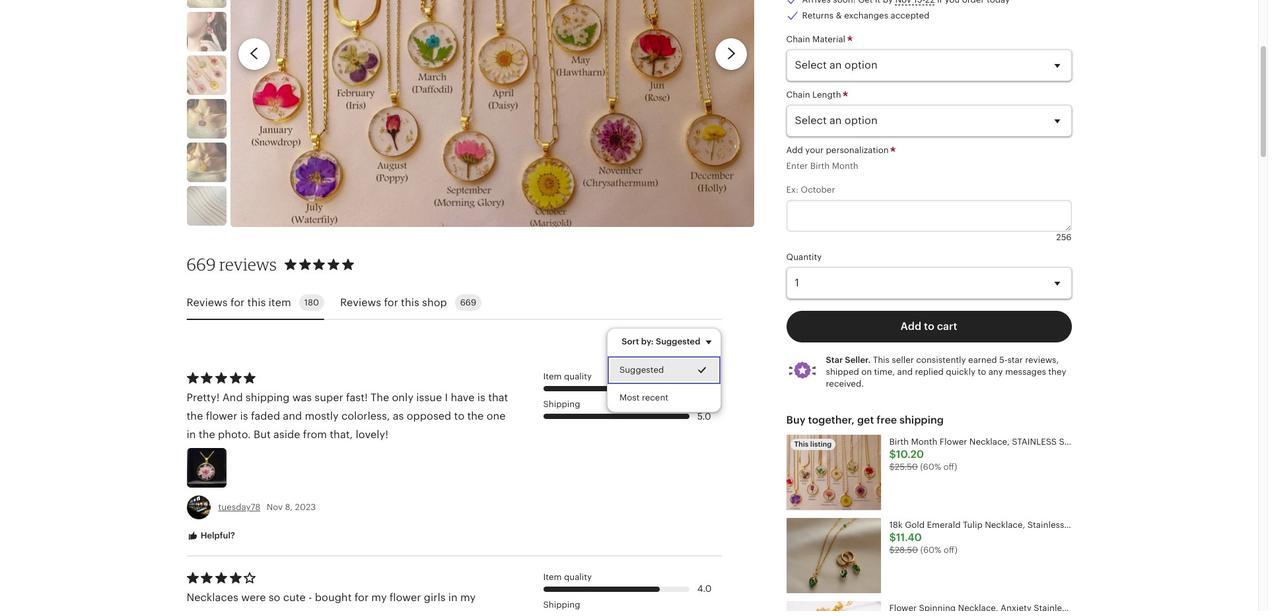 Task type: vqa. For each thing, say whether or not it's contained in the screenshot.
Video
no



Task type: locate. For each thing, give the bounding box(es) containing it.
was down the so
[[268, 610, 288, 612]]

1 horizontal spatial flower
[[390, 592, 421, 604]]

0 vertical spatial item
[[543, 372, 562, 382]]

chain material
[[786, 34, 848, 44]]

flower down and
[[206, 410, 237, 423]]

1 horizontal spatial this
[[401, 296, 419, 309]]

$ down free
[[889, 462, 895, 472]]

0 horizontal spatial shipping
[[246, 392, 290, 404]]

0 horizontal spatial this
[[247, 296, 266, 309]]

that up one
[[488, 392, 508, 404]]

1 horizontal spatial in
[[448, 592, 458, 604]]

669 for 669
[[460, 298, 476, 308]]

1 vertical spatial off)
[[944, 545, 957, 555]]

lovely!
[[356, 429, 388, 441]]

flower
[[206, 410, 237, 423], [390, 592, 421, 604]]

(60% right 28.50
[[920, 545, 941, 555]]

1 chain from the top
[[786, 34, 810, 44]]

that down girls
[[432, 610, 453, 612]]

my up with at the left bottom of the page
[[371, 592, 387, 604]]

is right have
[[477, 392, 485, 404]]

the
[[371, 392, 389, 404]]

1 horizontal spatial 669
[[460, 298, 476, 308]]

shipping
[[246, 392, 290, 404], [900, 414, 944, 426]]

is
[[477, 392, 485, 404], [240, 410, 248, 423]]

$ right 18k gold emerald tulip necklace, stainless steal crystal tulip necklace, trendy necklace, flower necklace, dainty necklace, gift for her image
[[889, 545, 895, 555]]

$ up 25.50
[[889, 448, 896, 461]]

1 vertical spatial add
[[901, 320, 921, 333]]

were
[[241, 592, 266, 604]]

that,
[[330, 429, 353, 441]]

5.0
[[697, 411, 711, 422]]

add for add to cart
[[901, 320, 921, 333]]

suggested inside dropdown button
[[656, 337, 700, 347]]

(60% inside $ 10.20 $ 25.50 (60% off)
[[920, 462, 941, 472]]

0 horizontal spatial in
[[187, 429, 196, 441]]

2023
[[295, 503, 316, 513]]

mostly
[[305, 410, 339, 423]]

and inside pretty! and shipping was super fast! the only issue i have is that the flower is faded and mostly colorless, as opposed to the one in the photo. but aside from that, lovely!
[[283, 410, 302, 423]]

1 vertical spatial 4.0
[[697, 584, 712, 594]]

in
[[187, 429, 196, 441], [448, 592, 458, 604]]

0 horizontal spatial for
[[230, 296, 245, 309]]

shipping up faded in the bottom of the page
[[246, 392, 290, 404]]

in inside pretty! and shipping was super fast! the only issue i have is that the flower is faded and mostly colorless, as opposed to the one in the photo. but aside from that, lovely!
[[187, 429, 196, 441]]

personalization
[[826, 145, 889, 155]]

chain
[[786, 34, 810, 44], [786, 90, 810, 99]]

669 left reviews
[[187, 255, 216, 275]]

in right girls
[[448, 592, 458, 604]]

$ up 28.50
[[889, 532, 896, 544]]

suggested right by:
[[656, 337, 700, 347]]

issue
[[416, 392, 442, 404], [330, 610, 355, 612]]

tuesday78
[[218, 503, 260, 513]]

sort by: suggested
[[622, 337, 700, 347]]

birth
[[810, 161, 830, 171]]

flower inside pretty! and shipping was super fast! the only issue i have is that the flower is faded and mostly colorless, as opposed to the one in the photo. but aside from that, lovely!
[[206, 410, 237, 423]]

add to cart
[[901, 320, 957, 333]]

1 vertical spatial to
[[978, 367, 986, 377]]

1 quality from the top
[[564, 372, 592, 382]]

1 vertical spatial issue
[[330, 610, 355, 612]]

1 this from the left
[[247, 296, 266, 309]]

chain for chain length
[[786, 90, 810, 99]]

0 vertical spatial to
[[924, 320, 934, 333]]

reviews down 669 reviews
[[187, 296, 228, 309]]

1 $ from the top
[[889, 448, 896, 461]]

1 shipping from the top
[[543, 400, 580, 410]]

off) right 28.50
[[944, 545, 957, 555]]

my right girls
[[460, 592, 476, 604]]

1 vertical spatial shipping
[[543, 600, 580, 610]]

reviews
[[187, 296, 228, 309], [340, 296, 381, 309]]

to inside this seller consistently earned 5-star reviews, shipped on time, and replied quickly to any messages they received.
[[978, 367, 986, 377]]

is up photo.
[[240, 410, 248, 423]]

2 reviews from the left
[[340, 296, 381, 309]]

tab list
[[187, 287, 722, 321]]

0 vertical spatial (60%
[[920, 462, 941, 472]]

have
[[451, 392, 475, 404]]

0 vertical spatial was
[[292, 392, 312, 404]]

add up seller
[[901, 320, 921, 333]]

$ 11.40 $ 28.50 (60% off)
[[889, 532, 957, 555]]

and up aside
[[283, 410, 302, 423]]

0 vertical spatial 4.0
[[697, 383, 712, 394]]

2 (60% from the top
[[920, 545, 941, 555]]

1 vertical spatial shipping
[[900, 414, 944, 426]]

free
[[877, 414, 897, 426]]

2 horizontal spatial for
[[384, 296, 398, 309]]

1 horizontal spatial reviews
[[340, 296, 381, 309]]

0 vertical spatial and
[[897, 367, 913, 377]]

birth month flower necklace stainless steel real dried flower image 5 image
[[187, 99, 226, 138]]

2 chain from the top
[[786, 90, 810, 99]]

1 horizontal spatial for
[[354, 592, 369, 604]]

add up enter
[[786, 145, 803, 155]]

earned
[[968, 355, 997, 365]]

suggested button
[[608, 357, 721, 385]]

flower up chain
[[390, 592, 421, 604]]

0 vertical spatial issue
[[416, 392, 442, 404]]

for for shop
[[384, 296, 398, 309]]

1 vertical spatial (60%
[[920, 545, 941, 555]]

together,
[[808, 414, 855, 426]]

this left item
[[247, 296, 266, 309]]

0 horizontal spatial was
[[268, 610, 288, 612]]

was
[[292, 392, 312, 404], [268, 610, 288, 612]]

reviews for this item
[[187, 296, 291, 309]]

this inside this seller consistently earned 5-star reviews, shipped on time, and replied quickly to any messages they received.
[[873, 355, 890, 365]]

view details of this review photo by tuesday78 image
[[187, 448, 226, 488]]

tab list containing reviews for this item
[[187, 287, 722, 321]]

item quality
[[543, 372, 592, 382], [543, 572, 592, 582]]

the
[[187, 410, 203, 423], [467, 410, 484, 423], [199, 429, 215, 441], [383, 610, 399, 612]]

0 horizontal spatial this
[[794, 440, 809, 448]]

0 horizontal spatial my
[[371, 592, 387, 604]]

on
[[861, 367, 872, 377]]

(60%
[[920, 462, 941, 472], [920, 545, 941, 555]]

0 vertical spatial 669
[[187, 255, 216, 275]]

for
[[230, 296, 245, 309], [384, 296, 398, 309], [354, 592, 369, 604]]

0 horizontal spatial to
[[454, 410, 464, 423]]

0 horizontal spatial reviews
[[187, 296, 228, 309]]

and down seller
[[897, 367, 913, 377]]

quality
[[564, 372, 592, 382], [564, 572, 592, 582]]

(60% down 10.20
[[920, 462, 941, 472]]

0 horizontal spatial 669
[[187, 255, 216, 275]]

2 vertical spatial to
[[454, 410, 464, 423]]

chain
[[402, 610, 430, 612]]

sort
[[622, 337, 639, 347]]

1 horizontal spatial add
[[901, 320, 921, 333]]

shipping right free
[[900, 414, 944, 426]]

chain left "material"
[[786, 34, 810, 44]]

bought
[[315, 592, 352, 604]]

1 my from the left
[[371, 592, 387, 604]]

0 vertical spatial item quality
[[543, 372, 592, 382]]

suggested inside button
[[620, 366, 664, 375]]

to inside button
[[924, 320, 934, 333]]

that inside necklaces were so cute - bought for my flower girls in my wedding! there was a slight issue with the chain that
[[432, 610, 453, 612]]

1 off) from the top
[[943, 462, 957, 472]]

flower inside necklaces were so cute - bought for my flower girls in my wedding! there was a slight issue with the chain that
[[390, 592, 421, 604]]

to left cart in the right of the page
[[924, 320, 934, 333]]

and
[[897, 367, 913, 377], [283, 410, 302, 423]]

1 vertical spatial that
[[432, 610, 453, 612]]

issue left 'i'
[[416, 392, 442, 404]]

necklaces were so cute - bought for my flower girls in my wedding! there was a slight issue with the chain that 
[[187, 592, 484, 612]]

1 horizontal spatial and
[[897, 367, 913, 377]]

i
[[445, 392, 448, 404]]

1 horizontal spatial that
[[488, 392, 508, 404]]

0 horizontal spatial issue
[[330, 610, 355, 612]]

1 vertical spatial flower
[[390, 592, 421, 604]]

the right with at the left bottom of the page
[[383, 610, 399, 612]]

0 horizontal spatial and
[[283, 410, 302, 423]]

0 vertical spatial in
[[187, 429, 196, 441]]

quickly
[[946, 367, 975, 377]]

this left shop
[[401, 296, 419, 309]]

add inside the add to cart button
[[901, 320, 921, 333]]

chain for chain material
[[786, 34, 810, 44]]

reviews for reviews for this shop
[[340, 296, 381, 309]]

to down have
[[454, 410, 464, 423]]

4.0
[[697, 383, 712, 394], [697, 584, 712, 594]]

in up view details of this review photo by tuesday78
[[187, 429, 196, 441]]

0 horizontal spatial is
[[240, 410, 248, 423]]

0 horizontal spatial add
[[786, 145, 803, 155]]

0 horizontal spatial that
[[432, 610, 453, 612]]

this left listing
[[794, 440, 809, 448]]

helpful?
[[198, 531, 235, 541]]

to down "earned"
[[978, 367, 986, 377]]

reviews
[[219, 255, 277, 275]]

1 vertical spatial 669
[[460, 298, 476, 308]]

(60% inside $ 11.40 $ 28.50 (60% off)
[[920, 545, 941, 555]]

was left "super"
[[292, 392, 312, 404]]

chain left length
[[786, 90, 810, 99]]

enter
[[786, 161, 808, 171]]

1 horizontal spatial my
[[460, 592, 476, 604]]

for left shop
[[384, 296, 398, 309]]

only
[[392, 392, 413, 404]]

that
[[488, 392, 508, 404], [432, 610, 453, 612]]

2 this from the left
[[401, 296, 419, 309]]

buy
[[786, 414, 805, 426]]

off) for 10.20
[[943, 462, 957, 472]]

with
[[358, 610, 380, 612]]

fast!
[[346, 392, 368, 404]]

1 vertical spatial was
[[268, 610, 288, 612]]

2 horizontal spatial to
[[978, 367, 986, 377]]

(60% for 10.20
[[920, 462, 941, 472]]

this for listing
[[794, 440, 809, 448]]

-
[[308, 592, 312, 604]]

1 horizontal spatial to
[[924, 320, 934, 333]]

for inside necklaces were so cute - bought for my flower girls in my wedding! there was a slight issue with the chain that
[[354, 592, 369, 604]]

the left one
[[467, 410, 484, 423]]

this for shop
[[401, 296, 419, 309]]

1 horizontal spatial issue
[[416, 392, 442, 404]]

1 vertical spatial and
[[283, 410, 302, 423]]

0 vertical spatial add
[[786, 145, 803, 155]]

1 vertical spatial this
[[794, 440, 809, 448]]

reviews right 180
[[340, 296, 381, 309]]

off) for 11.40
[[944, 545, 957, 555]]

1 vertical spatial item quality
[[543, 572, 592, 582]]

25.50
[[895, 462, 918, 472]]

669 inside tab list
[[460, 298, 476, 308]]

suggested up most recent
[[620, 366, 664, 375]]

1 vertical spatial quality
[[564, 572, 592, 582]]

1 vertical spatial item
[[543, 572, 562, 582]]

1 vertical spatial suggested
[[620, 366, 664, 375]]

2 off) from the top
[[944, 545, 957, 555]]

1 vertical spatial in
[[448, 592, 458, 604]]

issue down bought
[[330, 610, 355, 612]]

0 vertical spatial is
[[477, 392, 485, 404]]

this up time,
[[873, 355, 890, 365]]

1 item from the top
[[543, 372, 562, 382]]

0 vertical spatial flower
[[206, 410, 237, 423]]

5-
[[999, 355, 1007, 365]]

shipping inside pretty! and shipping was super fast! the only issue i have is that the flower is faded and mostly colorless, as opposed to the one in the photo. but aside from that, lovely!
[[246, 392, 290, 404]]

1 vertical spatial chain
[[786, 90, 810, 99]]

0 vertical spatial suggested
[[656, 337, 700, 347]]

off) right 25.50
[[943, 462, 957, 472]]

0 vertical spatial that
[[488, 392, 508, 404]]

0 vertical spatial chain
[[786, 34, 810, 44]]

0 vertical spatial this
[[873, 355, 890, 365]]

helpful? button
[[177, 524, 245, 549]]

item
[[543, 372, 562, 382], [543, 572, 562, 582]]

october
[[801, 185, 835, 195]]

recent
[[642, 393, 669, 403]]

0 horizontal spatial flower
[[206, 410, 237, 423]]

birth month flower necklace stainless steel real dried flower image 2 image
[[187, 0, 226, 8]]

shipped
[[826, 367, 859, 377]]

shipping
[[543, 400, 580, 410], [543, 600, 580, 610]]

the down "pretty!"
[[187, 410, 203, 423]]

menu
[[607, 329, 722, 413]]

for down 669 reviews
[[230, 296, 245, 309]]

returns & exchanges accepted
[[802, 10, 929, 20]]

off) inside $ 11.40 $ 28.50 (60% off)
[[944, 545, 957, 555]]

1 horizontal spatial was
[[292, 392, 312, 404]]

birth month flower necklace stainless steel real dried flower image 3 image
[[187, 12, 226, 51]]

0 vertical spatial quality
[[564, 372, 592, 382]]

1 reviews from the left
[[187, 296, 228, 309]]

0 vertical spatial shipping
[[543, 400, 580, 410]]

off) inside $ 10.20 $ 25.50 (60% off)
[[943, 462, 957, 472]]

0 vertical spatial off)
[[943, 462, 957, 472]]

star
[[1007, 355, 1023, 365]]

buy together, get free shipping
[[786, 414, 944, 426]]

669 right shop
[[460, 298, 476, 308]]

1 (60% from the top
[[920, 462, 941, 472]]

1 horizontal spatial this
[[873, 355, 890, 365]]

0 vertical spatial shipping
[[246, 392, 290, 404]]

for up with at the left bottom of the page
[[354, 592, 369, 604]]

most recent
[[620, 393, 669, 403]]



Task type: describe. For each thing, give the bounding box(es) containing it.
2 $ from the top
[[889, 462, 895, 472]]

length
[[812, 90, 841, 99]]

birth month flower necklace stainless steel real dried flower image 7 image
[[187, 186, 226, 226]]

replied
[[915, 367, 944, 377]]

flower spinning necklace, anxiety stainless steel gold spinning sunflower pendant necklace, rotating necklace, christmas gift for her,sk1005 image
[[786, 602, 881, 612]]

669 for 669 reviews
[[187, 255, 216, 275]]

3 $ from the top
[[889, 532, 896, 544]]

shop
[[422, 296, 447, 309]]

&
[[836, 10, 842, 20]]

accepted
[[891, 10, 929, 20]]

in inside necklaces were so cute - bought for my flower girls in my wedding! there was a slight issue with the chain that
[[448, 592, 458, 604]]

8,
[[285, 503, 293, 513]]

received.
[[826, 379, 864, 389]]

get
[[857, 414, 874, 426]]

messages
[[1005, 367, 1046, 377]]

most
[[620, 393, 640, 403]]

2 quality from the top
[[564, 572, 592, 582]]

your
[[805, 145, 824, 155]]

was inside necklaces were so cute - bought for my flower girls in my wedding! there was a slight issue with the chain that
[[268, 610, 288, 612]]

this seller consistently earned 5-star reviews, shipped on time, and replied quickly to any messages they received.
[[826, 355, 1066, 389]]

that inside pretty! and shipping was super fast! the only issue i have is that the flower is faded and mostly colorless, as opposed to the one in the photo. but aside from that, lovely!
[[488, 392, 508, 404]]

issue inside pretty! and shipping was super fast! the only issue i have is that the flower is faded and mostly colorless, as opposed to the one in the photo. but aside from that, lovely!
[[416, 392, 442, 404]]

pretty!
[[187, 392, 220, 404]]

slight
[[299, 610, 327, 612]]

this for item
[[247, 296, 266, 309]]

aside
[[273, 429, 300, 441]]

there
[[237, 610, 265, 612]]

2 item from the top
[[543, 572, 562, 582]]

consistently
[[916, 355, 966, 365]]

1 horizontal spatial is
[[477, 392, 485, 404]]

tuesday78 link
[[218, 503, 260, 513]]

a
[[290, 610, 296, 612]]

time,
[[874, 367, 895, 377]]

reviews for this shop
[[340, 296, 447, 309]]

they
[[1048, 367, 1066, 377]]

wedding!
[[187, 610, 234, 612]]

super
[[315, 392, 343, 404]]

returns
[[802, 10, 834, 20]]

2 my from the left
[[460, 592, 476, 604]]

by:
[[641, 337, 654, 347]]

1 item quality from the top
[[543, 372, 592, 382]]

for for item
[[230, 296, 245, 309]]

one
[[487, 410, 506, 423]]

faded
[[251, 410, 280, 423]]

669 reviews
[[187, 255, 277, 275]]

from
[[303, 429, 327, 441]]

the inside necklaces were so cute - bought for my flower girls in my wedding! there was a slight issue with the chain that
[[383, 610, 399, 612]]

11.40
[[896, 532, 922, 544]]

28.50
[[895, 545, 918, 555]]

photo.
[[218, 429, 251, 441]]

this for seller
[[873, 355, 890, 365]]

birth month flower necklace stainless steel real dried flower image 4 image
[[187, 55, 226, 95]]

menu containing suggested
[[607, 329, 722, 413]]

1 horizontal spatial shipping
[[900, 414, 944, 426]]

1 vertical spatial is
[[240, 410, 248, 423]]

add for add your personalization
[[786, 145, 803, 155]]

this listing
[[794, 440, 832, 448]]

cute
[[283, 592, 306, 604]]

necklaces
[[187, 592, 238, 604]]

1 4.0 from the top
[[697, 383, 712, 394]]

tuesday78 nov 8, 2023
[[218, 503, 316, 513]]

any
[[988, 367, 1003, 377]]

issue inside necklaces were so cute - bought for my flower girls in my wedding! there was a slight issue with the chain that
[[330, 610, 355, 612]]

enter birth month
[[786, 161, 858, 171]]

birth month flower necklace stainless steel real dried flower image 6 image
[[187, 142, 226, 182]]

add your personalization
[[786, 145, 891, 155]]

but
[[254, 429, 271, 441]]

Add your personalization text field
[[786, 200, 1072, 232]]

2 4.0 from the top
[[697, 584, 712, 594]]

180
[[304, 298, 319, 308]]

to inside pretty! and shipping was super fast! the only issue i have is that the flower is faded and mostly colorless, as opposed to the one in the photo. but aside from that, lovely!
[[454, 410, 464, 423]]

cart
[[937, 320, 957, 333]]

nov
[[267, 503, 283, 513]]

item
[[269, 296, 291, 309]]

256
[[1056, 232, 1072, 242]]

and inside this seller consistently earned 5-star reviews, shipped on time, and replied quickly to any messages they received.
[[897, 367, 913, 377]]

most recent button
[[608, 385, 721, 413]]

add to cart button
[[786, 311, 1072, 342]]

reviews for reviews for this item
[[187, 296, 228, 309]]

ex:
[[786, 185, 799, 195]]

so
[[269, 592, 280, 604]]

ex: october
[[786, 185, 835, 195]]

pretty! and shipping was super fast! the only issue i have is that the flower is faded and mostly colorless, as opposed to the one in the photo. but aside from that, lovely!
[[187, 392, 508, 441]]

as
[[393, 410, 404, 423]]

(60% for 11.40
[[920, 545, 941, 555]]

4 $ from the top
[[889, 545, 895, 555]]

quantity
[[786, 252, 822, 262]]

birth month flower necklace, stainless steel real dried flower necklaces, gift for plant lady, birthday gift, gift for mom, christmas gift. image
[[786, 435, 881, 510]]

birth month flower necklace stainless steel real dried flower image 1 image
[[230, 0, 754, 227]]

seller.
[[845, 355, 871, 365]]

18k gold emerald tulip necklace, stainless steal crystal tulip necklace, trendy necklace, flower necklace, dainty necklace, gift for her image
[[786, 518, 881, 594]]

the left photo.
[[199, 429, 215, 441]]

exchanges
[[844, 10, 888, 20]]

star
[[826, 355, 843, 365]]

was inside pretty! and shipping was super fast! the only issue i have is that the flower is faded and mostly colorless, as opposed to the one in the photo. but aside from that, lovely!
[[292, 392, 312, 404]]

reviews,
[[1025, 355, 1059, 365]]

10.20
[[896, 448, 924, 461]]

sort by: suggested button
[[612, 329, 726, 356]]

and
[[222, 392, 243, 404]]

listing
[[810, 440, 832, 448]]

2 item quality from the top
[[543, 572, 592, 582]]

opposed
[[407, 410, 451, 423]]

$ 10.20 $ 25.50 (60% off)
[[889, 448, 957, 472]]

material
[[812, 34, 845, 44]]

2 shipping from the top
[[543, 600, 580, 610]]

star seller.
[[826, 355, 871, 365]]

seller
[[892, 355, 914, 365]]



